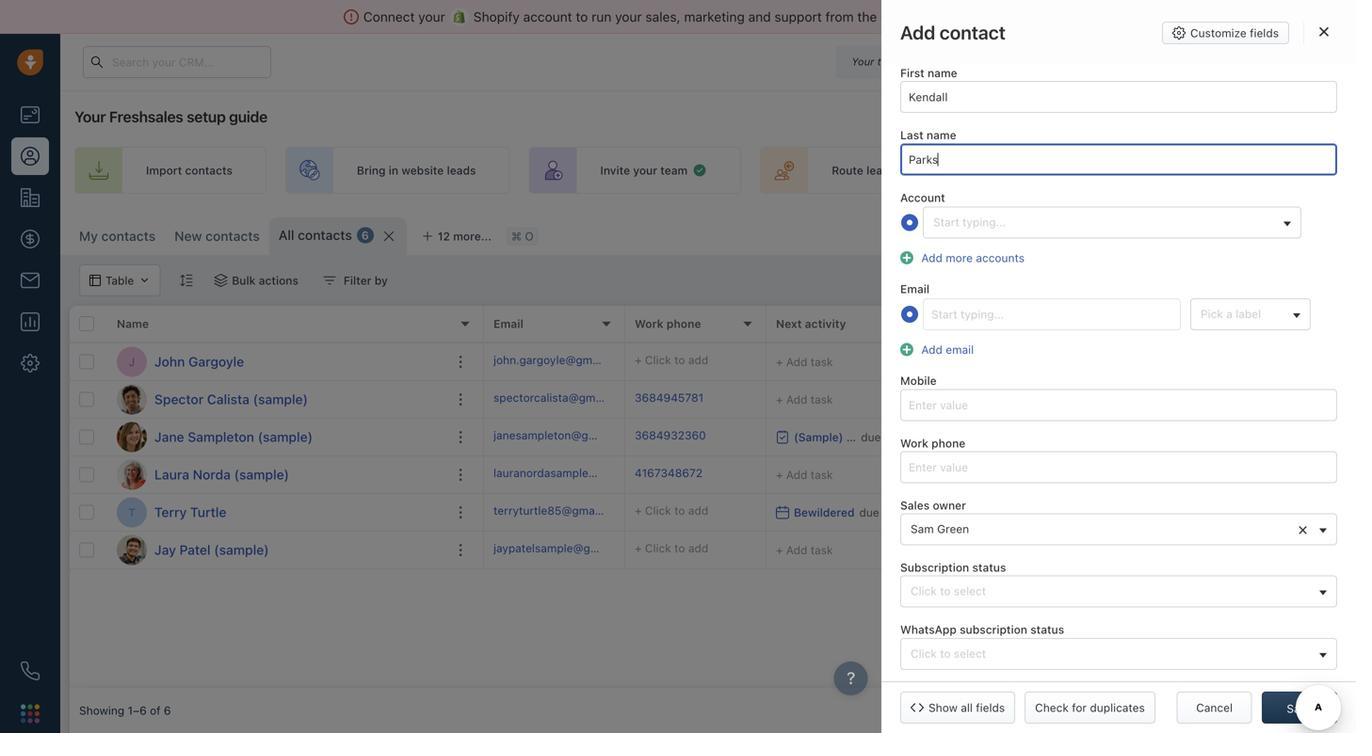 Task type: vqa. For each thing, say whether or not it's contained in the screenshot.
the
yes



Task type: locate. For each thing, give the bounding box(es) containing it.
0 horizontal spatial work phone
[[635, 317, 701, 331]]

import down the create sales sequence link
[[1108, 227, 1144, 240]]

customize inside button
[[973, 227, 1031, 240]]

norda
[[193, 467, 231, 483]]

1 vertical spatial sales
[[901, 499, 930, 512]]

1 vertical spatial sam green
[[911, 523, 969, 536]]

work phone inside grid
[[635, 317, 701, 331]]

1 click to select from the top
[[911, 585, 986, 598]]

1 row group from the left
[[70, 344, 484, 570]]

+ click to add for 18
[[1059, 544, 1132, 557]]

team up account
[[940, 164, 968, 177]]

work phone up 37
[[901, 437, 966, 450]]

1 + add task from the top
[[776, 356, 833, 369]]

0 horizontal spatial phone
[[667, 317, 701, 331]]

4 + add task from the top
[[776, 544, 833, 557]]

6 right of
[[164, 705, 171, 718]]

1 vertical spatial + click to add
[[1059, 544, 1132, 557]]

1 vertical spatial select
[[954, 647, 986, 661]]

whatsapp subscription status
[[901, 624, 1065, 637]]

sales
[[1200, 317, 1230, 331], [901, 499, 930, 512]]

Mobile text field
[[901, 389, 1338, 421]]

2 + click to add from the top
[[1059, 544, 1132, 557]]

container_wx8msf4aqz5i3rn1 image inside bulk actions 'button'
[[214, 274, 227, 287]]

0 horizontal spatial import contacts
[[146, 164, 233, 177]]

2 click to select from the top
[[911, 647, 986, 661]]

contacts
[[185, 164, 233, 177], [1148, 227, 1195, 240], [298, 227, 352, 243], [101, 228, 156, 244], [206, 228, 260, 244]]

in left 21
[[926, 56, 935, 68]]

add for 73
[[688, 354, 709, 367]]

1 horizontal spatial owner
[[1233, 317, 1267, 331]]

sales left label
[[1200, 317, 1230, 331]]

2 task from the top
[[811, 393, 833, 406]]

0 horizontal spatial email
[[494, 317, 524, 331]]

0 vertical spatial status
[[973, 561, 1006, 575]]

6 up filter by
[[361, 229, 369, 242]]

1 horizontal spatial customize
[[1191, 26, 1247, 40]]

1 vertical spatial email
[[494, 317, 524, 331]]

+ click to add for 20
[[1059, 506, 1132, 519]]

select down subscription status
[[954, 585, 986, 598]]

work phone inside add contact dialog
[[901, 437, 966, 450]]

add contact dialog
[[882, 0, 1356, 734]]

click to select for whatsapp
[[911, 647, 986, 661]]

(sample) right 'calista'
[[253, 392, 308, 407]]

click to select down subscription status
[[911, 585, 986, 598]]

click to select down whatsapp
[[911, 647, 986, 661]]

j image
[[117, 422, 147, 453]]

terryturtle85@gmail.com link
[[494, 503, 627, 523]]

in right bring
[[389, 164, 399, 177]]

phone up 37
[[932, 437, 966, 450]]

terry turtle link
[[154, 503, 226, 522]]

owner right a
[[1233, 317, 1267, 331]]

sales down 37
[[901, 499, 930, 512]]

2 leads from the left
[[867, 164, 896, 177]]

grid
[[70, 306, 1356, 689]]

3684945781
[[635, 391, 704, 404]]

2 horizontal spatial container_wx8msf4aqz5i3rn1 image
[[1205, 544, 1218, 557]]

0 vertical spatial sales
[[1200, 317, 1230, 331]]

route
[[832, 164, 864, 177]]

1 + click to add from the top
[[1059, 506, 1132, 519]]

1 click to select button from the top
[[901, 576, 1338, 608]]

next activity
[[776, 317, 846, 331]]

task for 18
[[811, 544, 833, 557]]

your inside route leads to your team link
[[913, 164, 937, 177]]

0 vertical spatial click to select button
[[901, 576, 1338, 608]]

add email
[[922, 343, 974, 357]]

spector
[[154, 392, 204, 407]]

select down whatsapp subscription status
[[954, 647, 986, 661]]

2 row group from the left
[[484, 344, 1356, 570]]

import down your freshsales setup guide at the left of the page
[[146, 164, 182, 177]]

contact
[[940, 21, 1006, 43]]

my contacts button
[[70, 218, 165, 255], [79, 228, 156, 244]]

in
[[926, 56, 935, 68], [389, 164, 399, 177]]

⌘
[[511, 230, 522, 243]]

customize for customize fields
[[1191, 26, 1247, 40]]

turtle
[[190, 505, 226, 520]]

0 horizontal spatial team
[[661, 164, 688, 177]]

leads right website
[[447, 164, 476, 177]]

name right last
[[927, 129, 957, 142]]

whatsapp
[[901, 624, 957, 637]]

janesampleton@gmail.com link
[[494, 428, 636, 448]]

name
[[928, 66, 958, 80], [927, 129, 957, 142]]

press space to select this row. row containing 46
[[484, 419, 1356, 457]]

jaypatelsample@gmail.com
[[494, 542, 638, 555]]

(sample) for jay patel (sample)
[[214, 543, 269, 558]]

0 vertical spatial your
[[852, 56, 875, 68]]

press space to select this row. row containing 73
[[484, 344, 1356, 381]]

0 vertical spatial name
[[928, 66, 958, 80]]

+ add task
[[776, 356, 833, 369], [776, 393, 833, 406], [776, 469, 833, 482], [776, 544, 833, 557]]

add for 18
[[688, 542, 709, 555]]

jaypatelsample@gmail.com + click to add
[[494, 542, 709, 555]]

(sample) down "jane sampleton (sample)" link
[[234, 467, 289, 483]]

2 vertical spatial sam
[[1223, 544, 1246, 557]]

Last name text field
[[901, 143, 1338, 175]]

first name
[[901, 66, 958, 80]]

team right invite
[[661, 164, 688, 177]]

customize up accounts
[[973, 227, 1031, 240]]

import contacts for import contacts link
[[146, 164, 233, 177]]

0 vertical spatial green
[[1249, 506, 1281, 519]]

1 vertical spatial click to select button
[[901, 638, 1338, 671]]

import contacts group
[[1083, 218, 1236, 250]]

1 vertical spatial import contacts
[[1108, 227, 1195, 240]]

contacts down the setup on the top
[[185, 164, 233, 177]]

2 cell from the left
[[1191, 344, 1332, 381]]

work
[[635, 317, 664, 331], [901, 437, 929, 450]]

1 vertical spatial in
[[389, 164, 399, 177]]

2 vertical spatial green
[[1249, 544, 1281, 557]]

6 inside all contacts 6
[[361, 229, 369, 242]]

1 vertical spatial green
[[937, 523, 969, 536]]

2 select from the top
[[954, 647, 986, 661]]

task
[[811, 356, 833, 369], [811, 393, 833, 406], [811, 469, 833, 482], [811, 544, 833, 557]]

(sample) right sampleton
[[258, 430, 313, 445]]

fields inside button
[[976, 702, 1005, 715]]

sales owner
[[1200, 317, 1267, 331], [901, 499, 966, 512]]

owner inside add contact dialog
[[933, 499, 966, 512]]

contacts right my
[[101, 228, 156, 244]]

0 vertical spatial phone
[[667, 317, 701, 331]]

3 task from the top
[[811, 469, 833, 482]]

0 vertical spatial import
[[146, 164, 182, 177]]

email up john.gargoyle@gmail.com
[[494, 317, 524, 331]]

0 vertical spatial click to select
[[911, 585, 986, 598]]

1 vertical spatial click to select
[[911, 647, 986, 661]]

container_wx8msf4aqz5i3rn1 image
[[693, 163, 708, 178], [214, 274, 227, 287], [323, 274, 336, 287], [776, 506, 789, 519], [1205, 506, 1218, 519]]

customize inside button
[[1191, 26, 1247, 40]]

name right first
[[928, 66, 958, 80]]

showing 1–6 of 6
[[79, 705, 171, 718]]

your up account
[[913, 164, 937, 177]]

3 cell from the left
[[1332, 344, 1356, 381]]

import contacts inside button
[[1108, 227, 1195, 240]]

+
[[635, 354, 642, 367], [776, 356, 783, 369], [776, 393, 783, 406], [776, 469, 783, 482], [635, 504, 642, 517], [1059, 506, 1066, 519], [635, 542, 642, 555], [1059, 544, 1066, 557], [776, 544, 783, 557]]

1 team from the left
[[661, 164, 688, 177]]

1 vertical spatial work
[[901, 437, 929, 450]]

new contacts
[[174, 228, 260, 244]]

spector calista (sample) link
[[154, 390, 308, 409]]

2 vertical spatial sam green
[[1223, 544, 1281, 557]]

1 vertical spatial work phone
[[901, 437, 966, 450]]

1 horizontal spatial import contacts
[[1108, 227, 1195, 240]]

0 horizontal spatial container_wx8msf4aqz5i3rn1 image
[[776, 431, 789, 444]]

label
[[1236, 307, 1261, 321]]

all contacts link
[[279, 226, 352, 245]]

add email link
[[917, 343, 974, 357]]

owner inside grid
[[1233, 317, 1267, 331]]

1 vertical spatial 6
[[164, 705, 171, 718]]

Search your CRM... text field
[[83, 46, 271, 78]]

your left freshsales
[[74, 108, 106, 126]]

1 horizontal spatial sales owner
[[1200, 317, 1267, 331]]

0 vertical spatial sam green
[[1223, 506, 1281, 519]]

6
[[361, 229, 369, 242], [164, 705, 171, 718]]

your for your trial ends in 21 days
[[852, 56, 875, 68]]

invite
[[600, 164, 630, 177]]

your right invite
[[633, 164, 657, 177]]

0 horizontal spatial leads
[[447, 164, 476, 177]]

name for first name
[[928, 66, 958, 80]]

spectorcalista@gmail.com link
[[494, 390, 634, 410]]

0 vertical spatial sales owner
[[1200, 317, 1267, 331]]

container_wx8msf4aqz5i3rn1 image inside customize table button
[[955, 227, 969, 240]]

1 horizontal spatial email
[[901, 283, 930, 296]]

press space to select this row. row containing terry turtle
[[70, 495, 484, 532]]

1 vertical spatial phone
[[932, 437, 966, 450]]

cancel
[[1196, 702, 1233, 715]]

container_wx8msf4aqz5i3rn1 image right invite your team
[[693, 163, 708, 178]]

add inside add more accounts button
[[922, 252, 943, 265]]

send email image
[[1180, 56, 1193, 69]]

spector calista (sample)
[[154, 392, 308, 407]]

0 horizontal spatial sales
[[901, 499, 930, 512]]

0 vertical spatial import contacts
[[146, 164, 233, 177]]

your for your freshsales setup guide
[[74, 108, 106, 126]]

1 horizontal spatial your
[[852, 56, 875, 68]]

subscription
[[901, 561, 969, 575]]

email
[[946, 343, 974, 357]]

explore plans link
[[1001, 50, 1095, 73]]

route leads to your team
[[832, 164, 968, 177]]

trial
[[877, 56, 896, 68]]

import inside button
[[1108, 227, 1144, 240]]

all
[[279, 227, 294, 243]]

add
[[688, 354, 709, 367], [688, 504, 709, 517], [1112, 506, 1132, 519], [688, 542, 709, 555], [1112, 544, 1132, 557]]

work inside add contact dialog
[[901, 437, 929, 450]]

new contacts button
[[165, 218, 269, 255], [174, 228, 260, 244]]

0 vertical spatial sam
[[1223, 506, 1246, 519]]

0 horizontal spatial 6
[[164, 705, 171, 718]]

0 horizontal spatial sales owner
[[901, 499, 966, 512]]

invite your team
[[600, 164, 688, 177]]

container_wx8msf4aqz5i3rn1 image inside filter by 'button'
[[323, 274, 336, 287]]

run
[[592, 9, 612, 24]]

start
[[933, 216, 960, 229]]

work phone
[[635, 317, 701, 331], [901, 437, 966, 450]]

0 vertical spatial select
[[954, 585, 986, 598]]

0 horizontal spatial fields
[[976, 702, 1005, 715]]

work up 37
[[901, 437, 929, 450]]

select
[[954, 585, 986, 598], [954, 647, 986, 661]]

0 horizontal spatial import
[[146, 164, 182, 177]]

fields left close image on the top right of the page
[[1250, 26, 1279, 40]]

sales owner inside add contact dialog
[[901, 499, 966, 512]]

2 click to select button from the top
[[901, 638, 1338, 671]]

work phone up 3684945781
[[635, 317, 701, 331]]

1 horizontal spatial work
[[901, 437, 929, 450]]

1 vertical spatial customize
[[973, 227, 1031, 240]]

add inside add email button
[[922, 343, 943, 357]]

sales owner inside grid
[[1200, 317, 1267, 331]]

(sample) for spector calista (sample)
[[253, 392, 308, 407]]

email up score
[[901, 283, 930, 296]]

your left 'trial'
[[852, 56, 875, 68]]

1 horizontal spatial team
[[940, 164, 968, 177]]

1 horizontal spatial leads
[[867, 164, 896, 177]]

start typing... button
[[923, 207, 1302, 239]]

grid containing 73
[[70, 306, 1356, 689]]

my contacts
[[79, 228, 156, 244]]

1 vertical spatial sam
[[911, 523, 934, 536]]

(sample) right patel on the left of page
[[214, 543, 269, 558]]

status
[[973, 561, 1006, 575], [1031, 624, 1065, 637]]

1 horizontal spatial import
[[1108, 227, 1144, 240]]

2 + add task from the top
[[776, 393, 833, 406]]

filter by
[[344, 274, 388, 287]]

laura
[[154, 467, 189, 483]]

task for 37
[[811, 469, 833, 482]]

plans
[[1055, 55, 1084, 68]]

3 + add task from the top
[[776, 469, 833, 482]]

0 vertical spatial customize
[[1191, 26, 1247, 40]]

1 vertical spatial name
[[927, 129, 957, 142]]

phone up 3684945781
[[667, 317, 701, 331]]

container_wx8msf4aqz5i3rn1 image left bulk
[[214, 274, 227, 287]]

0 horizontal spatial work
[[635, 317, 664, 331]]

click to select button
[[901, 576, 1338, 608], [901, 638, 1338, 671]]

0 vertical spatial owner
[[1233, 317, 1267, 331]]

customize up the what's new icon
[[1191, 26, 1247, 40]]

sam green for 20
[[1223, 506, 1281, 519]]

import for import contacts button
[[1108, 227, 1144, 240]]

click to select button for subscription status
[[901, 576, 1338, 608]]

0 vertical spatial + click to add
[[1059, 506, 1132, 519]]

your freshsales setup guide
[[74, 108, 268, 126]]

0 horizontal spatial owner
[[933, 499, 966, 512]]

0 vertical spatial work phone
[[635, 317, 701, 331]]

container_wx8msf4aqz5i3rn1 image left filter
[[323, 274, 336, 287]]

bulk actions button
[[202, 265, 311, 297]]

1 horizontal spatial sales
[[1200, 317, 1230, 331]]

import contacts down create sales sequence
[[1108, 227, 1195, 240]]

more...
[[453, 230, 492, 243]]

work up john.gargoyle@gmail.com + click to add
[[635, 317, 664, 331]]

press space to select this row. row containing spector calista (sample)
[[70, 381, 484, 419]]

click
[[645, 354, 671, 367], [645, 504, 671, 517], [1069, 506, 1095, 519], [645, 542, 671, 555], [1069, 544, 1095, 557], [911, 585, 937, 598], [911, 647, 937, 661]]

1 select from the top
[[954, 585, 986, 598]]

0 horizontal spatial customize
[[973, 227, 1031, 240]]

1 horizontal spatial fields
[[1250, 26, 1279, 40]]

0 horizontal spatial your
[[74, 108, 106, 126]]

1 task from the top
[[811, 356, 833, 369]]

(sample) inside 'link'
[[234, 467, 289, 483]]

owner down 37
[[933, 499, 966, 512]]

filter by button
[[311, 265, 400, 297]]

select for status
[[954, 585, 986, 598]]

for
[[1072, 702, 1087, 715]]

0 vertical spatial fields
[[1250, 26, 1279, 40]]

1 horizontal spatial work phone
[[901, 437, 966, 450]]

subscription
[[960, 624, 1028, 637]]

1 vertical spatial fields
[[976, 702, 1005, 715]]

0 vertical spatial container_wx8msf4aqz5i3rn1 image
[[955, 227, 969, 240]]

fields
[[1250, 26, 1279, 40], [976, 702, 1005, 715]]

0 vertical spatial 6
[[361, 229, 369, 242]]

import contacts down the setup on the top
[[146, 164, 233, 177]]

0 vertical spatial email
[[901, 283, 930, 296]]

press space to select this row. row
[[70, 344, 484, 381], [484, 344, 1356, 381], [70, 381, 484, 419], [484, 381, 1356, 419], [70, 419, 484, 457], [484, 419, 1356, 457], [70, 457, 484, 495], [484, 457, 1356, 495], [70, 495, 484, 532], [484, 495, 1356, 532], [70, 532, 484, 570], [484, 532, 1356, 570]]

click to select for subscription
[[911, 585, 986, 598]]

46
[[917, 428, 937, 446]]

1 vertical spatial sales owner
[[901, 499, 966, 512]]

fields right all
[[976, 702, 1005, 715]]

1 horizontal spatial phone
[[932, 437, 966, 450]]

sam
[[1223, 506, 1246, 519], [911, 523, 934, 536], [1223, 544, 1246, 557]]

1 vertical spatial owner
[[933, 499, 966, 512]]

freshsales
[[109, 108, 183, 126]]

row group
[[70, 344, 484, 570], [484, 344, 1356, 570]]

cell
[[1049, 344, 1191, 381], [1191, 344, 1332, 381], [1332, 344, 1356, 381]]

press space to select this row. row containing 18
[[484, 532, 1356, 570]]

save button
[[1262, 692, 1338, 724]]

contacts down sequence at right top
[[1148, 227, 1195, 240]]

score
[[917, 317, 950, 331]]

1 horizontal spatial container_wx8msf4aqz5i3rn1 image
[[955, 227, 969, 240]]

add contact
[[901, 21, 1006, 43]]

1 vertical spatial your
[[74, 108, 106, 126]]

1 horizontal spatial 6
[[361, 229, 369, 242]]

phone inside grid
[[667, 317, 701, 331]]

leads right route
[[867, 164, 896, 177]]

4 task from the top
[[811, 544, 833, 557]]

container_wx8msf4aqz5i3rn1 image
[[955, 227, 969, 240], [776, 431, 789, 444], [1205, 544, 1218, 557]]

add contact button
[[1246, 218, 1347, 250]]

1 vertical spatial container_wx8msf4aqz5i3rn1 image
[[776, 431, 789, 444]]

customize table button
[[943, 218, 1074, 250]]

0 vertical spatial work
[[635, 317, 664, 331]]

set link
[[1268, 147, 1356, 194]]

1 horizontal spatial status
[[1031, 624, 1065, 637]]

connect
[[363, 9, 415, 24]]

1 vertical spatial import
[[1108, 227, 1144, 240]]

sampleton
[[188, 430, 254, 445]]

1 cell from the left
[[1049, 344, 1191, 381]]

contacts right 'new'
[[206, 228, 260, 244]]

the
[[858, 9, 877, 24]]

jane sampleton (sample)
[[154, 430, 313, 445]]

0 vertical spatial in
[[926, 56, 935, 68]]

sales inside grid
[[1200, 317, 1230, 331]]



Task type: describe. For each thing, give the bounding box(es) containing it.
shopify account to run your sales, marketing and support from the crm.
[[474, 9, 914, 24]]

container_wx8msf4aqz5i3rn1 image inside 'invite your team' link
[[693, 163, 708, 178]]

sam green inside add contact dialog
[[911, 523, 969, 536]]

shopify
[[474, 9, 520, 24]]

1 leads from the left
[[447, 164, 476, 177]]

3684932360
[[635, 429, 706, 442]]

row group containing john gargoyle
[[70, 344, 484, 570]]

fields inside button
[[1250, 26, 1279, 40]]

what's new image
[[1222, 55, 1235, 68]]

(sample) for laura norda (sample)
[[234, 467, 289, 483]]

connect your
[[363, 9, 445, 24]]

subscription status
[[901, 561, 1006, 575]]

jane sampleton (sample) link
[[154, 428, 313, 447]]

name row
[[70, 306, 484, 344]]

setup
[[187, 108, 226, 126]]

cancel button
[[1177, 692, 1252, 724]]

sam for 18
[[1223, 544, 1246, 557]]

create sales sequence
[[1092, 164, 1215, 177]]

First name text field
[[901, 81, 1338, 113]]

more
[[946, 252, 973, 265]]

4167348672 link
[[635, 465, 703, 485]]

mobile
[[901, 375, 937, 388]]

explore plans
[[1011, 55, 1084, 68]]

filter
[[344, 274, 372, 287]]

duplicates
[[1090, 702, 1145, 715]]

table
[[1034, 227, 1061, 240]]

accounts
[[976, 252, 1025, 265]]

showing
[[79, 705, 124, 718]]

pick a label button
[[1191, 299, 1311, 331]]

laura norda (sample)
[[154, 467, 289, 483]]

create sales sequence link
[[1020, 147, 1249, 194]]

phone element
[[11, 653, 49, 690]]

press space to select this row. row containing jay patel (sample)
[[70, 532, 484, 570]]

patel
[[179, 543, 211, 558]]

by
[[375, 274, 388, 287]]

2 vertical spatial container_wx8msf4aqz5i3rn1 image
[[1205, 544, 1218, 557]]

container_wx8msf4aqz5i3rn1 image left the ×
[[1205, 506, 1218, 519]]

your right run
[[615, 9, 642, 24]]

select for subscription
[[954, 647, 986, 661]]

(sample) for jane sampleton (sample)
[[258, 430, 313, 445]]

green inside add contact dialog
[[937, 523, 969, 536]]

l image
[[117, 460, 147, 490]]

Work phone text field
[[901, 452, 1338, 484]]

import contacts link
[[74, 147, 266, 194]]

email inside add contact dialog
[[901, 283, 930, 296]]

your inside 'invite your team' link
[[633, 164, 657, 177]]

bulk
[[232, 274, 256, 287]]

37
[[917, 466, 935, 484]]

contacts right all
[[298, 227, 352, 243]]

click to select button for whatsapp subscription status
[[901, 638, 1338, 671]]

check
[[1035, 702, 1069, 715]]

press space to select this row. row containing 54
[[484, 381, 1356, 419]]

name
[[117, 317, 149, 331]]

janesampleton@gmail.com
[[494, 429, 636, 442]]

set
[[1340, 164, 1356, 177]]

green for 18
[[1249, 544, 1281, 557]]

jay patel (sample)
[[154, 543, 269, 558]]

+ add task for 18
[[776, 544, 833, 557]]

laura norda (sample) link
[[154, 466, 289, 485]]

sam green for 18
[[1223, 544, 1281, 557]]

sam inside add contact dialog
[[911, 523, 934, 536]]

21
[[938, 56, 949, 68]]

last name
[[901, 129, 957, 142]]

account
[[523, 9, 572, 24]]

4167348672
[[635, 467, 703, 480]]

tags
[[1059, 317, 1085, 331]]

pick
[[1201, 307, 1223, 321]]

days
[[952, 56, 975, 68]]

john.gargoyle@gmail.com + click to add
[[494, 354, 709, 367]]

2 team from the left
[[940, 164, 968, 177]]

row group containing 73
[[484, 344, 1356, 570]]

3684945781 link
[[635, 390, 704, 410]]

work inside grid
[[635, 317, 664, 331]]

1 vertical spatial status
[[1031, 624, 1065, 637]]

task for 73
[[811, 356, 833, 369]]

janesampleton@gmail.com 3684932360
[[494, 429, 706, 442]]

+ add task for 37
[[776, 469, 833, 482]]

12 more...
[[438, 230, 492, 243]]

press space to select this row. row containing 37
[[484, 457, 1356, 495]]

last
[[901, 129, 924, 142]]

customize for customize table
[[973, 227, 1031, 240]]

email inside grid
[[494, 317, 524, 331]]

john
[[154, 354, 185, 370]]

add more accounts button
[[901, 249, 1031, 267]]

bewildered
[[794, 506, 855, 519]]

add
[[901, 21, 936, 43]]

press space to select this row. row containing 20
[[484, 495, 1356, 532]]

lauranordasample@gmail.com link
[[494, 465, 654, 485]]

add for 20
[[688, 504, 709, 517]]

12
[[438, 230, 450, 243]]

o
[[525, 230, 534, 243]]

customize fields button
[[1162, 22, 1290, 44]]

1 horizontal spatial in
[[926, 56, 935, 68]]

add more accounts
[[922, 252, 1025, 265]]

press space to select this row. row containing jane sampleton (sample)
[[70, 419, 484, 457]]

phone inside add contact dialog
[[932, 437, 966, 450]]

task for 54
[[811, 393, 833, 406]]

spectorcalista@gmail.com 3684945781
[[494, 391, 704, 404]]

lauranordasample@gmail.com
[[494, 467, 654, 480]]

support
[[775, 9, 822, 24]]

start typing...
[[933, 216, 1006, 229]]

terry
[[154, 505, 187, 520]]

phone image
[[21, 662, 40, 681]]

import contacts for import contacts button
[[1108, 227, 1195, 240]]

press space to select this row. row containing john gargoyle
[[70, 344, 484, 381]]

show
[[929, 702, 958, 715]]

contacts inside button
[[1148, 227, 1195, 240]]

container_wx8msf4aqz5i3rn1 image left the bewildered
[[776, 506, 789, 519]]

all contacts 6
[[279, 227, 369, 243]]

your right connect
[[418, 9, 445, 24]]

a
[[1227, 307, 1233, 321]]

ends
[[899, 56, 923, 68]]

0 horizontal spatial in
[[389, 164, 399, 177]]

+ add task for 54
[[776, 393, 833, 406]]

john gargoyle link
[[154, 353, 244, 372]]

terry turtle
[[154, 505, 226, 520]]

green for 20
[[1249, 506, 1281, 519]]

customize fields
[[1191, 26, 1279, 40]]

j image
[[117, 535, 147, 566]]

explore
[[1011, 55, 1052, 68]]

s image
[[117, 385, 147, 415]]

sequence
[[1162, 164, 1215, 177]]

close image
[[1320, 26, 1329, 37]]

sales inside add contact dialog
[[901, 499, 930, 512]]

spectorcalista@gmail.com
[[494, 391, 634, 404]]

name for last name
[[927, 129, 957, 142]]

gargoyle
[[188, 354, 244, 370]]

import for import contacts link
[[146, 164, 182, 177]]

press space to select this row. row containing laura norda (sample)
[[70, 457, 484, 495]]

+ add task for 73
[[776, 356, 833, 369]]

bulk actions
[[232, 274, 299, 287]]

website
[[402, 164, 444, 177]]

freshworks switcher image
[[21, 705, 40, 724]]

Start typing... email field
[[923, 299, 1181, 331]]

guide
[[229, 108, 268, 126]]

jane
[[154, 430, 184, 445]]

customize table
[[973, 227, 1061, 240]]

0 horizontal spatial status
[[973, 561, 1006, 575]]

add inside add contact button
[[1271, 227, 1293, 240]]

sam for 20
[[1223, 506, 1246, 519]]

typing...
[[963, 216, 1006, 229]]



